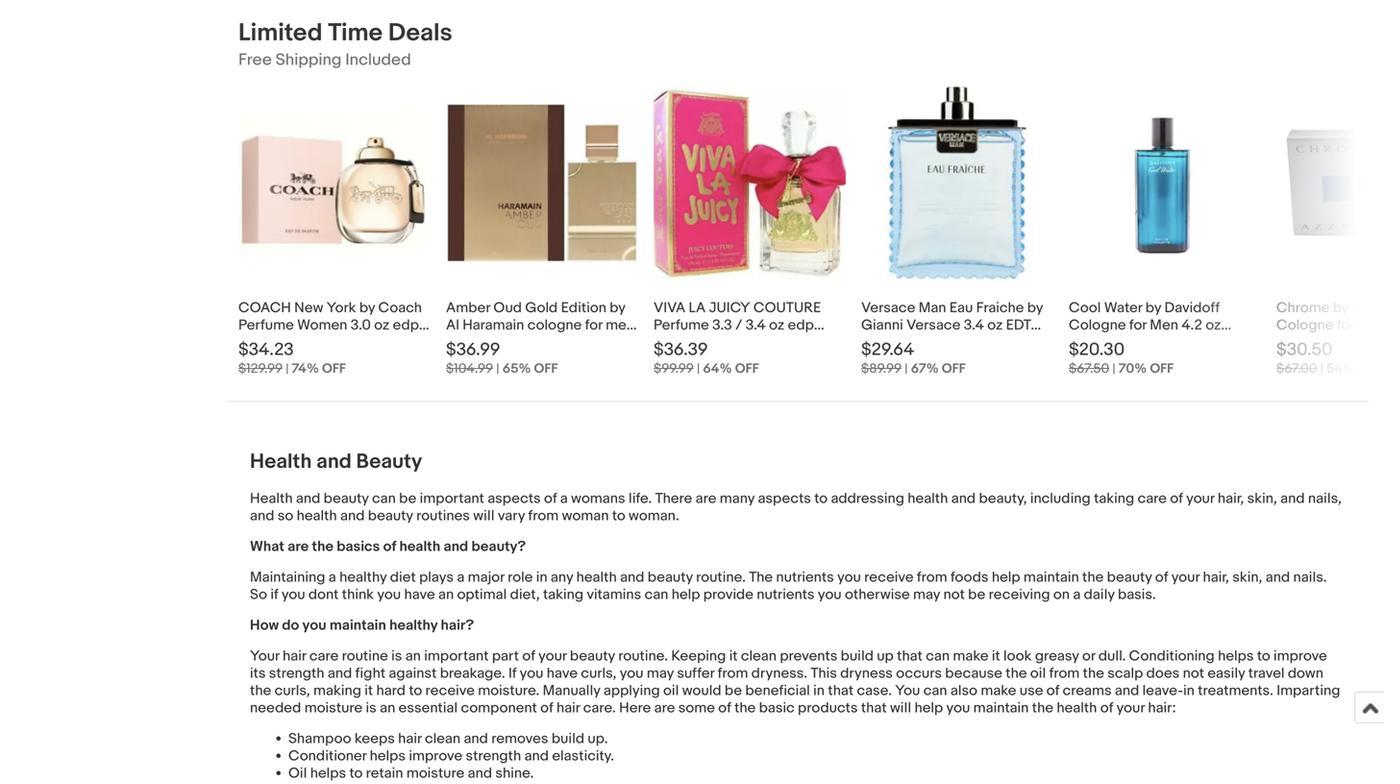 Task type: vqa. For each thing, say whether or not it's contained in the screenshot.
There
yes



Task type: locate. For each thing, give the bounding box(es) containing it.
2 horizontal spatial be
[[969, 587, 986, 604]]

amber
[[446, 300, 490, 317]]

0 horizontal spatial build
[[552, 731, 585, 748]]

aspects
[[488, 490, 541, 508], [758, 490, 812, 508]]

| left 74%
[[286, 361, 289, 378]]

1 vertical spatial are
[[288, 538, 309, 556]]

an
[[439, 587, 454, 604], [406, 648, 421, 665], [380, 700, 396, 717]]

/
[[736, 317, 743, 334]]

off for $20.30
[[1151, 361, 1174, 378]]

to
[[815, 490, 828, 508], [612, 508, 626, 525], [1258, 648, 1271, 665], [409, 683, 422, 700]]

0 vertical spatial may
[[914, 587, 941, 604]]

1 horizontal spatial will
[[891, 700, 912, 717]]

0 horizontal spatial helps
[[370, 748, 406, 765]]

0 horizontal spatial oil
[[664, 683, 679, 700]]

and left leave-
[[1116, 683, 1140, 700]]

edp for $34.23
[[393, 317, 419, 334]]

making
[[314, 683, 362, 700]]

health inside your hair care routine is an important part of your beauty routine. keeping it clean prevents build up that can make it look greasy or dull. conditioning helps to improve its strength and fight against breakage. if you have curls, you may suffer from dryness. this dryness occurs because the oil from the scalp does not easily travel down the curls, making it hard to receive moisture. manually applying oil would be beneficial in that case. you can also make use of creams and leave-in treatments. imparting needed moisture is an essential component of hair care. here are some of the basic products that will help you maintain the health of your hair:
[[1057, 700, 1098, 717]]

by inside the chrome by azzar $30.50 $67.00 | 54% off
[[1334, 300, 1349, 317]]

and
[[317, 449, 352, 474], [296, 490, 321, 508], [952, 490, 976, 508], [1281, 490, 1306, 508], [250, 508, 274, 525], [340, 508, 365, 525], [444, 538, 469, 556], [620, 569, 645, 587], [1266, 569, 1291, 587], [328, 665, 352, 683], [1116, 683, 1140, 700], [464, 731, 488, 748], [525, 748, 549, 765]]

important down hair?
[[424, 648, 489, 665]]

maintaining
[[250, 569, 325, 587]]

$67.50
[[1069, 361, 1110, 378]]

hair right keeps
[[398, 731, 422, 748]]

$104.99 text field
[[446, 361, 494, 378]]

1 horizontal spatial hair
[[398, 731, 422, 748]]

have
[[404, 587, 435, 604], [547, 665, 578, 683]]

0 vertical spatial strength
[[269, 665, 325, 683]]

off inside '$34.23 $129.99 | 74% off'
[[322, 361, 346, 378]]

important
[[420, 490, 485, 508], [424, 648, 489, 665]]

oz inside amber oud gold edition by al haramain cologne for men edp 2.0 oz new in box
[[499, 334, 515, 352]]

improve inside your hair care routine is an important part of your beauty routine. keeping it clean prevents build up that can make it look greasy or dull. conditioning helps to improve its strength and fight against breakage. if you have curls, you may suffer from dryness. this dryness occurs because the oil from the scalp does not easily travel down the curls, making it hard to receive moisture. manually applying oil would be beneficial in that case. you can also make use of creams and leave-in treatments. imparting needed moisture is an essential component of hair care. here are some of the basic products that will help you maintain the health of your hair:
[[1274, 648, 1328, 665]]

receiving
[[989, 587, 1051, 604]]

maintain left daily
[[1024, 569, 1080, 587]]

1 edp from the left
[[393, 317, 419, 334]]

1 off from the left
[[322, 361, 346, 378]]

healthy left hair?
[[390, 617, 438, 635]]

1 vertical spatial helps
[[370, 748, 406, 765]]

0 horizontal spatial edp
[[393, 317, 419, 334]]

1 horizontal spatial aspects
[[758, 490, 812, 508]]

by
[[360, 300, 375, 317], [610, 300, 626, 317], [1028, 300, 1044, 317], [1146, 300, 1162, 317], [1334, 300, 1349, 317]]

1 vertical spatial strength
[[466, 748, 522, 765]]

important inside your hair care routine is an important part of your beauty routine. keeping it clean prevents build up that can make it look greasy or dull. conditioning helps to improve its strength and fight against breakage. if you have curls, you may suffer from dryness. this dryness occurs because the oil from the scalp does not easily travel down the curls, making it hard to receive moisture. manually applying oil would be beneficial in that case. you can also make use of creams and leave-in treatments. imparting needed moisture is an essential component of hair care. here are some of the basic products that will help you maintain the health of your hair:
[[424, 648, 489, 665]]

2 health from the top
[[250, 490, 293, 508]]

2 tester from the left
[[1143, 334, 1183, 352]]

1 vertical spatial hair
[[557, 700, 580, 717]]

by right edition
[[610, 300, 626, 317]]

chrome by azzar $30.50 $67.00 | 54% off
[[1277, 300, 1385, 378]]

and down woman.
[[620, 569, 645, 587]]

aspects right the many
[[758, 490, 812, 508]]

health up what at the left bottom
[[250, 490, 293, 508]]

off right 70%
[[1151, 361, 1174, 378]]

from inside maintaining a healthy diet plays a major role in any health and beauty routine. the nutrients you receive from foods help maintain the beauty of your hair, skin, and nails. so if you dont think you have an optimal diet, taking vitamins can help provide nutrients you otherwise may not be receiving on a daily basis.
[[917, 569, 948, 587]]

0 horizontal spatial is
[[366, 700, 377, 717]]

off inside the chrome by azzar $30.50 $67.00 | 54% off
[[1359, 361, 1383, 378]]

new up 65%
[[518, 334, 547, 352]]

4 | from the left
[[905, 361, 908, 378]]

perfume
[[239, 317, 294, 334], [654, 317, 710, 334]]

off right 64%
[[735, 361, 759, 378]]

can right vitamins
[[645, 587, 669, 604]]

edp inside viva la juicy couture perfume 3.3 / 3.4 oz edp women new in box
[[788, 317, 814, 334]]

healthy inside maintaining a healthy diet plays a major role in any health and beauty routine. the nutrients you receive from foods help maintain the beauty of your hair, skin, and nails. so if you dont think you have an optimal diet, taking vitamins can help provide nutrients you otherwise may not be receiving on a daily basis.
[[340, 569, 387, 587]]

box inside viva la juicy couture perfume 3.3 / 3.4 oz edp women new in box
[[752, 334, 777, 352]]

0 vertical spatial health
[[250, 449, 312, 474]]

skin, left nails.
[[1233, 569, 1263, 587]]

1 vertical spatial is
[[366, 700, 377, 717]]

men left 4.2
[[1151, 317, 1179, 334]]

0 vertical spatial receive
[[865, 569, 914, 587]]

receive
[[865, 569, 914, 587], [426, 683, 475, 700]]

edp inside the coach new york by coach perfume women 3.0 oz edp new in box
[[393, 317, 419, 334]]

oz inside cool water by davidoff cologne for men 4.2 oz brand new tester with cap
[[1206, 317, 1222, 334]]

how do you maintain healthy hair?
[[250, 617, 474, 635]]

build inside shampoo keeps hair clean and removes build up. conditioner helps improve strength and elasticity.
[[552, 731, 585, 748]]

2 3.4 from the left
[[964, 317, 985, 334]]

oz right 4.2
[[1206, 317, 1222, 334]]

off right 67%
[[942, 361, 966, 378]]

| for $36.39
[[697, 361, 700, 378]]

oz inside versace man eau fraiche by gianni versace 3.4 oz edt cologne for men new tester
[[988, 317, 1003, 334]]

helps right conditioner
[[370, 748, 406, 765]]

receive inside maintaining a healthy diet plays a major role in any health and beauty routine. the nutrients you receive from foods help maintain the beauty of your hair, skin, and nails. so if you dont think you have an optimal diet, taking vitamins can help provide nutrients you otherwise may not be receiving on a daily basis.
[[865, 569, 914, 587]]

2 horizontal spatial hair
[[557, 700, 580, 717]]

new inside cool water by davidoff cologne for men 4.2 oz brand new tester with cap
[[1111, 334, 1140, 352]]

may inside maintaining a healthy diet plays a major role in any health and beauty routine. the nutrients you receive from foods help maintain the beauty of your hair, skin, and nails. so if you dont think you have an optimal diet, taking vitamins can help provide nutrients you otherwise may not be receiving on a daily basis.
[[914, 587, 941, 604]]

juicy
[[709, 300, 751, 317]]

off right 74%
[[322, 361, 346, 378]]

viva la juicy couture perfume 3.3 / 3.4 oz edp women new in box image
[[654, 87, 846, 280]]

will inside your hair care routine is an important part of your beauty routine. keeping it clean prevents build up that can make it look greasy or dull. conditioning helps to improve its strength and fight against breakage. if you have curls, you may suffer from dryness. this dryness occurs because the oil from the scalp does not easily travel down the curls, making it hard to receive moisture. manually applying oil would be beneficial in that case. you can also make use of creams and leave-in treatments. imparting needed moisture is an essential component of hair care. here are some of the basic products that will help you maintain the health of your hair:
[[891, 700, 912, 717]]

1 horizontal spatial men
[[1151, 317, 1179, 334]]

it left hard
[[365, 683, 373, 700]]

1 horizontal spatial tester
[[1143, 334, 1183, 352]]

| left 54%
[[1321, 361, 1324, 378]]

by inside amber oud gold edition by al haramain cologne for men edp 2.0 oz new in box
[[610, 300, 626, 317]]

edp
[[393, 317, 419, 334], [788, 317, 814, 334]]

0 horizontal spatial will
[[473, 508, 495, 525]]

3 by from the left
[[1028, 300, 1044, 317]]

cool water by davidoff cologne for men 4.2 oz brand new tester with cap image
[[1098, 87, 1234, 280]]

from inside health and beauty can be important aspects of a womans life. there are many aspects to addressing health and beauty, including taking care of your hair, skin, and nails, and so health and beauty routines will vary from woman to woman.
[[529, 508, 559, 525]]

1 vertical spatial improve
[[409, 748, 463, 765]]

3.4 for $29.64
[[964, 317, 985, 334]]

role
[[508, 569, 533, 587]]

| inside '$34.23 $129.99 | 74% off'
[[286, 361, 289, 378]]

0 vertical spatial clean
[[741, 648, 777, 665]]

versace up $29.64 at the top of the page
[[862, 300, 916, 317]]

1 horizontal spatial is
[[392, 648, 402, 665]]

the right on
[[1083, 569, 1104, 587]]

care right "including"
[[1138, 490, 1168, 508]]

0 vertical spatial build
[[841, 648, 874, 665]]

1 | from the left
[[286, 361, 289, 378]]

5 | from the left
[[1113, 361, 1116, 378]]

oz
[[374, 317, 390, 334], [770, 317, 785, 334], [988, 317, 1003, 334], [1206, 317, 1222, 334], [499, 334, 515, 352]]

otherwise
[[845, 587, 910, 604]]

| for $29.64
[[905, 361, 908, 378]]

$20.30 $67.50 | 70% off
[[1069, 340, 1174, 378]]

0 vertical spatial care
[[1138, 490, 1168, 508]]

edition
[[561, 300, 607, 317]]

2 vertical spatial are
[[655, 700, 676, 717]]

0 horizontal spatial care
[[310, 648, 339, 665]]

hair right your
[[283, 648, 306, 665]]

oz inside the coach new york by coach perfume women 3.0 oz edp new in box
[[374, 317, 390, 334]]

| inside $36.99 $104.99 | 65% off
[[497, 361, 500, 378]]

have inside maintaining a healthy diet plays a major role in any health and beauty routine. the nutrients you receive from foods help maintain the beauty of your hair, skin, and nails. so if you dont think you have an optimal diet, taking vitamins can help provide nutrients you otherwise may not be receiving on a daily basis.
[[404, 587, 435, 604]]

can inside health and beauty can be important aspects of a womans life. there are many aspects to addressing health and beauty, including taking care of your hair, skin, and nails, and so health and beauty routines will vary from woman to woman.
[[372, 490, 396, 508]]

3 | from the left
[[697, 361, 700, 378]]

2 off from the left
[[534, 361, 558, 378]]

4 off from the left
[[942, 361, 966, 378]]

64%
[[703, 361, 733, 378]]

help down occurs
[[915, 700, 944, 717]]

gold
[[525, 300, 558, 317]]

maintain inside your hair care routine is an important part of your beauty routine. keeping it clean prevents build up that can make it look greasy or dull. conditioning helps to improve its strength and fight against breakage. if you have curls, you may suffer from dryness. this dryness occurs because the oil from the scalp does not easily travel down the curls, making it hard to receive moisture. manually applying oil would be beneficial in that case. you can also make use of creams and leave-in treatments. imparting needed moisture is an essential component of hair care. here are some of the basic products that will help you maintain the health of your hair:
[[974, 700, 1029, 717]]

gianni
[[862, 317, 904, 334]]

health up plays
[[400, 538, 441, 556]]

by right york at left
[[360, 300, 375, 317]]

beauty inside your hair care routine is an important part of your beauty routine. keeping it clean prevents build up that can make it look greasy or dull. conditioning helps to improve its strength and fight against breakage. if you have curls, you may suffer from dryness. this dryness occurs because the oil from the scalp does not easily travel down the curls, making it hard to receive moisture. manually applying oil would be beneficial in that case. you can also make use of creams and leave-in treatments. imparting needed moisture is an essential component of hair care. here are some of the basic products that will help you maintain the health of your hair:
[[570, 648, 615, 665]]

0 horizontal spatial box
[[565, 334, 590, 352]]

2 horizontal spatial that
[[897, 648, 923, 665]]

1 tester from the left
[[1010, 334, 1050, 352]]

viva
[[654, 300, 686, 317]]

oz for $29.64
[[988, 317, 1003, 334]]

oz for $36.39
[[770, 317, 785, 334]]

| inside $36.39 $99.99 | 64% off
[[697, 361, 700, 378]]

vary
[[498, 508, 525, 525]]

up
[[877, 648, 894, 665]]

| inside "$20.30 $67.50 | 70% off"
[[1113, 361, 1116, 378]]

build left up.
[[552, 731, 585, 748]]

can inside maintaining a healthy diet plays a major role in any health and beauty routine. the nutrients you receive from foods help maintain the beauty of your hair, skin, and nails. so if you dont think you have an optimal diet, taking vitamins can help provide nutrients you otherwise may not be receiving on a daily basis.
[[645, 587, 669, 604]]

men inside cool water by davidoff cologne for men 4.2 oz brand new tester with cap
[[1151, 317, 1179, 334]]

0 vertical spatial skin,
[[1248, 490, 1278, 508]]

1 horizontal spatial routine.
[[696, 569, 746, 587]]

your inside maintaining a healthy diet plays a major role in any health and beauty routine. the nutrients you receive from foods help maintain the beauty of your hair, skin, and nails. so if you dont think you have an optimal diet, taking vitamins can help provide nutrients you otherwise may not be receiving on a daily basis.
[[1172, 569, 1200, 587]]

clean down essential
[[425, 731, 461, 748]]

hair left care.
[[557, 700, 580, 717]]

from left foods
[[917, 569, 948, 587]]

1 horizontal spatial perfume
[[654, 317, 710, 334]]

by left azzar
[[1334, 300, 1349, 317]]

from right vary at bottom left
[[529, 508, 559, 525]]

1 aspects from the left
[[488, 490, 541, 508]]

2 by from the left
[[610, 300, 626, 317]]

if
[[271, 587, 278, 604]]

a right on
[[1074, 587, 1081, 604]]

| for $36.99
[[497, 361, 500, 378]]

1 horizontal spatial not
[[1184, 665, 1205, 683]]

2 horizontal spatial help
[[992, 569, 1021, 587]]

0 horizontal spatial be
[[399, 490, 417, 508]]

that right the up
[[897, 648, 923, 665]]

0 horizontal spatial healthy
[[340, 569, 387, 587]]

| left 67%
[[905, 361, 908, 378]]

1 vertical spatial routine.
[[619, 648, 668, 665]]

1 horizontal spatial edp
[[788, 317, 814, 334]]

1 vertical spatial have
[[547, 665, 578, 683]]

the left basic
[[735, 700, 756, 717]]

2 for from the left
[[1130, 317, 1147, 334]]

$34.23
[[239, 340, 294, 361]]

2 | from the left
[[497, 361, 500, 378]]

5 by from the left
[[1334, 300, 1349, 317]]

0 horizontal spatial aspects
[[488, 490, 541, 508]]

for left men
[[585, 317, 603, 334]]

2 vertical spatial maintain
[[974, 700, 1029, 717]]

not
[[944, 587, 965, 604], [1184, 665, 1205, 683]]

$67.00 text field
[[1277, 361, 1318, 378]]

new inside viva la juicy couture perfume 3.3 / 3.4 oz edp women new in box
[[705, 334, 734, 352]]

a inside health and beauty can be important aspects of a womans life. there are many aspects to addressing health and beauty, including taking care of your hair, skin, and nails, and so health and beauty routines will vary from woman to woman.
[[561, 490, 568, 508]]

tester inside cool water by davidoff cologne for men 4.2 oz brand new tester with cap
[[1143, 334, 1183, 352]]

improve down essential
[[409, 748, 463, 765]]

provide
[[704, 587, 754, 604]]

2 vertical spatial hair
[[398, 731, 422, 748]]

hair, left the nails,
[[1218, 490, 1245, 508]]

3.4 inside versace man eau fraiche by gianni versace 3.4 oz edt cologne for men new tester
[[964, 317, 985, 334]]

0 horizontal spatial have
[[404, 587, 435, 604]]

health for health and beauty can be important aspects of a womans life. there are many aspects to addressing health and beauty, including taking care of your hair, skin, and nails, and so health and beauty routines will vary from woman to woman.
[[250, 490, 293, 508]]

health right any
[[577, 569, 617, 587]]

1 horizontal spatial build
[[841, 648, 874, 665]]

1 horizontal spatial be
[[725, 683, 742, 700]]

men
[[606, 317, 635, 334]]

tester down fraiche
[[1010, 334, 1050, 352]]

beauty down health and beauty
[[324, 490, 369, 508]]

3.4 inside viva la juicy couture perfume 3.3 / 3.4 oz edp women new in box
[[746, 317, 766, 334]]

1 horizontal spatial box
[[752, 334, 777, 352]]

0 horizontal spatial perfume
[[239, 317, 294, 334]]

care inside health and beauty can be important aspects of a womans life. there are many aspects to addressing health and beauty, including taking care of your hair, skin, and nails, and so health and beauty routines will vary from woman to woman.
[[1138, 490, 1168, 508]]

6 off from the left
[[1359, 361, 1383, 378]]

in inside viva la juicy couture perfume 3.3 / 3.4 oz edp women new in box
[[737, 334, 749, 352]]

1 perfume from the left
[[239, 317, 294, 334]]

hair, right the 'basis.'
[[1204, 569, 1230, 587]]

up.
[[588, 731, 608, 748]]

1 vertical spatial important
[[424, 648, 489, 665]]

beauty
[[324, 490, 369, 508], [368, 508, 413, 525], [648, 569, 693, 587], [1108, 569, 1153, 587], [570, 648, 615, 665]]

2 vertical spatial be
[[725, 683, 742, 700]]

0 horizontal spatial are
[[288, 538, 309, 556]]

how
[[250, 617, 279, 635]]

important left vary at bottom left
[[420, 490, 485, 508]]

0 horizontal spatial it
[[365, 683, 373, 700]]

hair, inside maintaining a healthy diet plays a major role in any health and beauty routine. the nutrients you receive from foods help maintain the beauty of your hair, skin, and nails. so if you dont think you have an optimal diet, taking vitamins can help provide nutrients you otherwise may not be receiving on a daily basis.
[[1204, 569, 1230, 587]]

hair?
[[441, 617, 474, 635]]

2 perfume from the left
[[654, 317, 710, 334]]

for
[[585, 317, 603, 334], [1130, 317, 1147, 334]]

0 vertical spatial hair,
[[1218, 490, 1245, 508]]

1 horizontal spatial receive
[[865, 569, 914, 587]]

1 for from the left
[[585, 317, 603, 334]]

0 horizontal spatial an
[[380, 700, 396, 717]]

off inside $29.64 $89.99 | 67% off
[[942, 361, 966, 378]]

1 horizontal spatial taking
[[1095, 490, 1135, 508]]

5 off from the left
[[1151, 361, 1174, 378]]

will left vary at bottom left
[[473, 508, 495, 525]]

1 horizontal spatial healthy
[[390, 617, 438, 635]]

shampoo keeps hair clean and removes build up. conditioner helps improve strength and elasticity.
[[289, 731, 615, 765]]

1 by from the left
[[360, 300, 375, 317]]

3 off from the left
[[735, 361, 759, 378]]

a
[[561, 490, 568, 508], [329, 569, 336, 587], [457, 569, 465, 587], [1074, 587, 1081, 604]]

0 vertical spatial be
[[399, 490, 417, 508]]

what
[[250, 538, 285, 556]]

0 vertical spatial helps
[[1219, 648, 1255, 665]]

cologne up $89.99 text box
[[862, 334, 919, 352]]

chrome
[[1277, 300, 1330, 317]]

oud
[[494, 300, 522, 317]]

woman.
[[629, 508, 680, 525]]

hair
[[283, 648, 306, 665], [557, 700, 580, 717], [398, 731, 422, 748]]

versace man eau fraiche by gianni versace 3.4 oz edt cologne for men new tester image
[[887, 87, 1029, 280]]

taking right "including"
[[1095, 490, 1135, 508]]

may left suffer on the bottom of the page
[[647, 665, 674, 683]]

hair,
[[1218, 490, 1245, 508], [1204, 569, 1230, 587]]

dull.
[[1099, 648, 1127, 665]]

this
[[811, 665, 838, 683]]

perfume up the $34.23
[[239, 317, 294, 334]]

off inside "$20.30 $67.50 | 70% off"
[[1151, 361, 1174, 378]]

1 horizontal spatial help
[[915, 700, 944, 717]]

health for health and beauty
[[250, 449, 312, 474]]

65%
[[503, 361, 531, 378]]

help
[[992, 569, 1021, 587], [672, 587, 701, 604], [915, 700, 944, 717]]

6 | from the left
[[1321, 361, 1324, 378]]

0 vertical spatial make
[[954, 648, 989, 665]]

maintain down because
[[974, 700, 1029, 717]]

hair, inside health and beauty can be important aspects of a womans life. there are many aspects to addressing health and beauty, including taking care of your hair, skin, and nails, and so health and beauty routines will vary from woman to woman.
[[1218, 490, 1245, 508]]

in inside maintaining a healthy diet plays a major role in any health and beauty routine. the nutrients you receive from foods help maintain the beauty of your hair, skin, and nails. so if you dont think you have an optimal diet, taking vitamins can help provide nutrients you otherwise may not be receiving on a daily basis.
[[536, 569, 548, 587]]

oz inside viva la juicy couture perfume 3.3 / 3.4 oz edp women new in box
[[770, 317, 785, 334]]

1 horizontal spatial may
[[914, 587, 941, 604]]

| for $20.30
[[1113, 361, 1116, 378]]

oz for $34.23
[[374, 317, 390, 334]]

maintaining a healthy diet plays a major role in any health and beauty routine. the nutrients you receive from foods help maintain the beauty of your hair, skin, and nails. so if you dont think you have an optimal diet, taking vitamins can help provide nutrients you otherwise may not be receiving on a daily basis.
[[250, 569, 1328, 604]]

0 horizontal spatial strength
[[269, 665, 325, 683]]

1 horizontal spatial oil
[[1031, 665, 1047, 683]]

improve inside shampoo keeps hair clean and removes build up. conditioner helps improve strength and elasticity.
[[409, 748, 463, 765]]

0 horizontal spatial tester
[[1010, 334, 1050, 352]]

helps inside your hair care routine is an important part of your beauty routine. keeping it clean prevents build up that can make it look greasy or dull. conditioning helps to improve its strength and fight against breakage. if you have curls, you may suffer from dryness. this dryness occurs because the oil from the scalp does not easily travel down the curls, making it hard to receive moisture. manually applying oil would be beneficial in that case. you can also make use of creams and leave-in treatments. imparting needed moisture is an essential component of hair care. here are some of the basic products that will help you maintain the health of your hair:
[[1219, 648, 1255, 665]]

0 horizontal spatial 3.4
[[746, 317, 766, 334]]

1 vertical spatial taking
[[543, 587, 584, 604]]

leave-
[[1143, 683, 1184, 700]]

1 horizontal spatial clean
[[741, 648, 777, 665]]

be
[[399, 490, 417, 508], [969, 587, 986, 604], [725, 683, 742, 700]]

easily
[[1208, 665, 1246, 683]]

0 horizontal spatial not
[[944, 587, 965, 604]]

skin, inside maintaining a healthy diet plays a major role in any health and beauty routine. the nutrients you receive from foods help maintain the beauty of your hair, skin, and nails. so if you dont think you have an optimal diet, taking vitamins can help provide nutrients you otherwise may not be receiving on a daily basis.
[[1233, 569, 1263, 587]]

moisture
[[305, 700, 363, 717]]

perfume inside viva la juicy couture perfume 3.3 / 3.4 oz edp women new in box
[[654, 317, 710, 334]]

shipping
[[276, 50, 342, 70]]

be left receiving
[[969, 587, 986, 604]]

cologne up $20.30
[[1069, 317, 1127, 334]]

off inside $36.99 $104.99 | 65% off
[[534, 361, 558, 378]]

build inside your hair care routine is an important part of your beauty routine. keeping it clean prevents build up that can make it look greasy or dull. conditioning helps to improve its strength and fight against breakage. if you have curls, you may suffer from dryness. this dryness occurs because the oil from the scalp does not easily travel down the curls, making it hard to receive moisture. manually applying oil would be beneficial in that case. you can also make use of creams and leave-in treatments. imparting needed moisture is an essential component of hair care. here are some of the basic products that will help you maintain the health of your hair:
[[841, 648, 874, 665]]

| inside $29.64 $89.99 | 67% off
[[905, 361, 908, 378]]

curls, right its
[[275, 683, 310, 700]]

1 vertical spatial receive
[[426, 683, 475, 700]]

deals
[[388, 18, 453, 48]]

1 horizontal spatial cologne
[[1069, 317, 1127, 334]]

0 horizontal spatial cologne
[[862, 334, 919, 352]]

| left 64%
[[697, 361, 700, 378]]

are inside health and beauty can be important aspects of a womans life. there are many aspects to addressing health and beauty, including taking care of your hair, skin, and nails, and so health and beauty routines will vary from woman to woman.
[[696, 490, 717, 508]]

1 health from the top
[[250, 449, 312, 474]]

0 horizontal spatial clean
[[425, 731, 461, 748]]

for inside cool water by davidoff cologne for men 4.2 oz brand new tester with cap
[[1130, 317, 1147, 334]]

routine. up "applying"
[[619, 648, 668, 665]]

in
[[550, 334, 562, 352], [737, 334, 749, 352], [536, 569, 548, 587], [814, 683, 825, 700], [1184, 683, 1195, 700]]

0 horizontal spatial improve
[[409, 748, 463, 765]]

edp
[[446, 334, 472, 352]]

be down beauty
[[399, 490, 417, 508]]

0 vertical spatial are
[[696, 490, 717, 508]]

1 box from the left
[[565, 334, 590, 352]]

0 horizontal spatial taking
[[543, 587, 584, 604]]

the right because
[[1006, 665, 1028, 683]]

of inside maintaining a healthy diet plays a major role in any health and beauty routine. the nutrients you receive from foods help maintain the beauty of your hair, skin, and nails. so if you dont think you have an optimal diet, taking vitamins can help provide nutrients you otherwise may not be receiving on a daily basis.
[[1156, 569, 1169, 587]]

taking right diet,
[[543, 587, 584, 604]]

strength inside your hair care routine is an important part of your beauty routine. keeping it clean prevents build up that can make it look greasy or dull. conditioning helps to improve its strength and fight against breakage. if you have curls, you may suffer from dryness. this dryness occurs because the oil from the scalp does not easily travel down the curls, making it hard to receive moisture. manually applying oil would be beneficial in that case. you can also make use of creams and leave-in treatments. imparting needed moisture is an essential component of hair care. here are some of the basic products that will help you maintain the health of your hair:
[[269, 665, 325, 683]]

conditioning
[[1130, 648, 1215, 665]]

health inside maintaining a healthy diet plays a major role in any health and beauty routine. the nutrients you receive from foods help maintain the beauty of your hair, skin, and nails. so if you dont think you have an optimal diet, taking vitamins can help provide nutrients you otherwise may not be receiving on a daily basis.
[[577, 569, 617, 587]]

oz right /
[[770, 317, 785, 334]]

be right would
[[725, 683, 742, 700]]

is right the fight
[[392, 648, 402, 665]]

1 3.4 from the left
[[746, 317, 766, 334]]

helps inside shampoo keeps hair clean and removes build up. conditioner helps improve strength and elasticity.
[[370, 748, 406, 765]]

tester left the with
[[1143, 334, 1183, 352]]

off inside $36.39 $99.99 | 64% off
[[735, 361, 759, 378]]

4 by from the left
[[1146, 300, 1162, 317]]

nails,
[[1309, 490, 1343, 508]]

new up 70%
[[1111, 334, 1140, 352]]

2 box from the left
[[752, 334, 777, 352]]

nutrients right the
[[777, 569, 835, 587]]

clean up beneficial
[[741, 648, 777, 665]]

0 horizontal spatial for
[[585, 317, 603, 334]]

important inside health and beauty can be important aspects of a womans life. there are many aspects to addressing health and beauty, including taking care of your hair, skin, and nails, and so health and beauty routines will vary from woman to woman.
[[420, 490, 485, 508]]

off right 54%
[[1359, 361, 1383, 378]]

improve
[[1274, 648, 1328, 665], [409, 748, 463, 765]]

oz left edt
[[988, 317, 1003, 334]]

1 horizontal spatial for
[[1130, 317, 1147, 334]]

2 horizontal spatial an
[[439, 587, 454, 604]]

1 vertical spatial skin,
[[1233, 569, 1263, 587]]

prevents
[[780, 648, 838, 665]]

hair inside shampoo keeps hair clean and removes build up. conditioner helps improve strength and elasticity.
[[398, 731, 422, 748]]

3.4 left edt
[[964, 317, 985, 334]]

by inside versace man eau fraiche by gianni versace 3.4 oz edt cologne for men new tester
[[1028, 300, 1044, 317]]

0 vertical spatial have
[[404, 587, 435, 604]]

routine. left the
[[696, 569, 746, 587]]

breakage.
[[440, 665, 506, 683]]

can down beauty
[[372, 490, 396, 508]]

help left provide on the bottom right of page
[[672, 587, 701, 604]]

build
[[841, 648, 874, 665], [552, 731, 585, 748]]

for up "$20.30 $67.50 | 70% off"
[[1130, 317, 1147, 334]]

curls,
[[581, 665, 617, 683], [275, 683, 310, 700]]

healthy
[[340, 569, 387, 587], [390, 617, 438, 635]]

1 vertical spatial clean
[[425, 731, 461, 748]]

skin, inside health and beauty can be important aspects of a womans life. there are many aspects to addressing health and beauty, including taking care of your hair, skin, and nails, and so health and beauty routines will vary from woman to woman.
[[1248, 490, 1278, 508]]

$30.50
[[1277, 340, 1334, 361]]

health inside health and beauty can be important aspects of a womans life. there are many aspects to addressing health and beauty, including taking care of your hair, skin, and nails, and so health and beauty routines will vary from woman to woman.
[[250, 490, 293, 508]]

versace
[[862, 300, 916, 317], [907, 317, 961, 334]]

cologne
[[1069, 317, 1127, 334], [862, 334, 919, 352]]

1 vertical spatial health
[[250, 490, 293, 508]]

1 horizontal spatial helps
[[1219, 648, 1255, 665]]

an inside maintaining a healthy diet plays a major role in any health and beauty routine. the nutrients you receive from foods help maintain the beauty of your hair, skin, and nails. so if you dont think you have an optimal diet, taking vitamins can help provide nutrients you otherwise may not be receiving on a daily basis.
[[439, 587, 454, 604]]

taking
[[1095, 490, 1135, 508], [543, 587, 584, 604]]

54%
[[1327, 361, 1356, 378]]

and left the fight
[[328, 665, 352, 683]]

box right /
[[752, 334, 777, 352]]

you
[[896, 683, 921, 700]]

taking inside maintaining a healthy diet plays a major role in any health and beauty routine. the nutrients you receive from foods help maintain the beauty of your hair, skin, and nails. so if you dont think you have an optimal diet, taking vitamins can help provide nutrients you otherwise may not be receiving on a daily basis.
[[543, 587, 584, 604]]

2 horizontal spatial are
[[696, 490, 717, 508]]

0 horizontal spatial curls,
[[275, 683, 310, 700]]

2 edp from the left
[[788, 317, 814, 334]]

0 vertical spatial important
[[420, 490, 485, 508]]

manually
[[543, 683, 601, 700]]

think
[[342, 587, 374, 604]]

are right what at the left bottom
[[288, 538, 309, 556]]

perfume inside the coach new york by coach perfume women 3.0 oz edp new in box
[[239, 317, 294, 334]]

from right suffer on the bottom of the page
[[718, 665, 749, 683]]

maintain
[[1024, 569, 1080, 587], [330, 617, 386, 635], [974, 700, 1029, 717]]

$36.39
[[654, 340, 708, 361]]

0 vertical spatial not
[[944, 587, 965, 604]]

oz right 3.0
[[374, 317, 390, 334]]

1 vertical spatial an
[[406, 648, 421, 665]]



Task type: describe. For each thing, give the bounding box(es) containing it.
$89.99
[[862, 361, 902, 378]]

the left creams
[[1033, 700, 1054, 717]]

dont
[[309, 587, 339, 604]]

and down component
[[464, 731, 488, 748]]

beauty right on
[[1108, 569, 1153, 587]]

67%
[[911, 361, 939, 378]]

cologne inside cool water by davidoff cologne for men 4.2 oz brand new tester with cap
[[1069, 317, 1127, 334]]

nails.
[[1294, 569, 1328, 587]]

$36.99 $104.99 | 65% off
[[446, 340, 558, 378]]

not inside maintaining a healthy diet plays a major role in any health and beauty routine. the nutrients you receive from foods help maintain the beauty of your hair, skin, and nails. so if you dont think you have an optimal diet, taking vitamins can help provide nutrients you otherwise may not be receiving on a daily basis.
[[944, 587, 965, 604]]

$36.99
[[446, 340, 500, 361]]

dryness
[[841, 665, 893, 683]]

2 horizontal spatial it
[[992, 648, 1001, 665]]

beauty right vitamins
[[648, 569, 693, 587]]

help inside your hair care routine is an important part of your beauty routine. keeping it clean prevents build up that can make it look greasy or dull. conditioning helps to improve its strength and fight against breakage. if you have curls, you may suffer from dryness. this dryness occurs because the oil from the scalp does not easily travel down the curls, making it hard to receive moisture. manually applying oil would be beneficial in that case. you can also make use of creams and leave-in treatments. imparting needed moisture is an essential component of hair care. here are some of the basic products that will help you maintain the health of your hair:
[[915, 700, 944, 717]]

off for $34.23
[[322, 361, 346, 378]]

cool water by davidoff cologne for men 4.2 oz brand new tester with cap
[[1069, 300, 1247, 352]]

azzar
[[1353, 300, 1385, 317]]

cologne inside versace man eau fraiche by gianni versace 3.4 oz edt cologne for men new tester
[[862, 334, 919, 352]]

woman
[[562, 508, 609, 525]]

and down routines
[[444, 538, 469, 556]]

new inside the coach new york by coach perfume women 3.0 oz edp new in box
[[294, 300, 324, 317]]

plays
[[419, 569, 454, 587]]

by inside the coach new york by coach perfume women 3.0 oz edp new in box
[[360, 300, 375, 317]]

a right plays
[[457, 569, 465, 587]]

hard
[[377, 683, 406, 700]]

major
[[468, 569, 505, 587]]

eau
[[950, 300, 974, 317]]

would
[[683, 683, 722, 700]]

clean inside shampoo keeps hair clean and removes build up. conditioner helps improve strength and elasticity.
[[425, 731, 461, 748]]

off for $36.39
[[735, 361, 759, 378]]

al
[[446, 317, 460, 334]]

3.3
[[713, 317, 733, 334]]

$129.99 text field
[[239, 361, 283, 378]]

receive inside your hair care routine is an important part of your beauty routine. keeping it clean prevents build up that can make it look greasy or dull. conditioning helps to improve its strength and fight against breakage. if you have curls, you may suffer from dryness. this dryness occurs because the oil from the scalp does not easily travel down the curls, making it hard to receive moisture. manually applying oil would be beneficial in that case. you can also make use of creams and leave-in treatments. imparting needed moisture is an essential component of hair care. here are some of the basic products that will help you maintain the health of your hair:
[[426, 683, 475, 700]]

and left beauty, in the right bottom of the page
[[952, 490, 976, 508]]

occurs
[[897, 665, 942, 683]]

nutrients right provide on the bottom right of page
[[757, 587, 815, 604]]

your inside health and beauty can be important aspects of a womans life. there are many aspects to addressing health and beauty, including taking care of your hair, skin, and nails, and so health and beauty routines will vary from woman to woman.
[[1187, 490, 1215, 508]]

daily
[[1085, 587, 1115, 604]]

beauty
[[356, 449, 422, 474]]

scalp
[[1108, 665, 1144, 683]]

in inside amber oud gold edition by al haramain cologne for men edp 2.0 oz new in box
[[550, 334, 562, 352]]

0 horizontal spatial that
[[828, 683, 854, 700]]

versace up $29.64 $89.99 | 67% off
[[907, 317, 961, 334]]

diet
[[390, 569, 416, 587]]

coach new york by coach perfume women 3.0 oz edp new in box
[[239, 300, 422, 352]]

box inside amber oud gold edition by al haramain cologne for men edp 2.0 oz new in box
[[565, 334, 590, 352]]

1 vertical spatial healthy
[[390, 617, 438, 635]]

and up basics
[[340, 508, 365, 525]]

in right does
[[1184, 683, 1195, 700]]

oz for $20.30
[[1206, 317, 1222, 334]]

york
[[327, 300, 356, 317]]

1 horizontal spatial curls,
[[581, 665, 617, 683]]

$89.99 text field
[[862, 361, 902, 378]]

to right hard
[[409, 683, 422, 700]]

maintain inside maintaining a healthy diet plays a major role in any health and beauty routine. the nutrients you receive from foods help maintain the beauty of your hair, skin, and nails. so if you dont think you have an optimal diet, taking vitamins can help provide nutrients you otherwise may not be receiving on a daily basis.
[[1024, 569, 1080, 587]]

beauty?
[[472, 538, 526, 556]]

3.4 for $36.39
[[746, 317, 766, 334]]

new inside amber oud gold edition by al haramain cologne for men edp 2.0 oz new in box
[[518, 334, 547, 352]]

viva la juicy couture perfume 3.3 / 3.4 oz edp women new in box
[[654, 300, 822, 352]]

use
[[1020, 683, 1044, 700]]

any
[[551, 569, 573, 587]]

can right the up
[[926, 648, 950, 665]]

for inside amber oud gold edition by al haramain cologne for men edp 2.0 oz new in box
[[585, 317, 603, 334]]

suffer
[[677, 665, 715, 683]]

0 vertical spatial is
[[392, 648, 402, 665]]

do
[[282, 617, 299, 635]]

2 aspects from the left
[[758, 490, 812, 508]]

removes
[[492, 731, 549, 748]]

the down your
[[250, 683, 271, 700]]

care inside your hair care routine is an important part of your beauty routine. keeping it clean prevents build up that can make it look greasy or dull. conditioning helps to improve its strength and fight against breakage. if you have curls, you may suffer from dryness. this dryness occurs because the oil from the scalp does not easily travel down the curls, making it hard to receive moisture. manually applying oil would be beneficial in that case. you can also make use of creams and leave-in treatments. imparting needed moisture is an essential component of hair care. here are some of the basic products that will help you maintain the health of your hair:
[[310, 648, 339, 665]]

$67.50 text field
[[1069, 361, 1110, 378]]

off for $29.64
[[942, 361, 966, 378]]

new
[[239, 334, 270, 352]]

0 horizontal spatial help
[[672, 587, 701, 604]]

free
[[239, 50, 272, 70]]

also
[[951, 683, 978, 700]]

moisture.
[[478, 683, 540, 700]]

cologne
[[528, 317, 582, 334]]

$67.00
[[1277, 361, 1318, 378]]

the inside maintaining a healthy diet plays a major role in any health and beauty routine. the nutrients you receive from foods help maintain the beauty of your hair, skin, and nails. so if you dont think you have an optimal diet, taking vitamins can help provide nutrients you otherwise may not be receiving on a daily basis.
[[1083, 569, 1104, 587]]

there
[[656, 490, 693, 508]]

care.
[[584, 700, 616, 717]]

may inside your hair care routine is an important part of your beauty routine. keeping it clean prevents build up that can make it look greasy or dull. conditioning helps to improve its strength and fight against breakage. if you have curls, you may suffer from dryness. this dryness occurs because the oil from the scalp does not easily travel down the curls, making it hard to receive moisture. manually applying oil would be beneficial in that case. you can also make use of creams and leave-in treatments. imparting needed moisture is an essential component of hair care. here are some of the basic products that will help you maintain the health of your hair:
[[647, 665, 674, 683]]

can right you
[[924, 683, 948, 700]]

edp for $36.39
[[788, 317, 814, 334]]

life.
[[629, 490, 652, 508]]

coach
[[239, 300, 291, 317]]

limited time deals free shipping included
[[239, 18, 453, 70]]

does
[[1147, 665, 1180, 683]]

| inside the chrome by azzar $30.50 $67.00 | 54% off
[[1321, 361, 1324, 378]]

$99.99
[[654, 361, 694, 378]]

conditioner
[[289, 748, 367, 765]]

| for $34.23
[[286, 361, 289, 378]]

tester inside versace man eau fraiche by gianni versace 3.4 oz edt cologne for men new tester
[[1010, 334, 1050, 352]]

cap
[[1219, 334, 1247, 352]]

and left nails.
[[1266, 569, 1291, 587]]

a left think
[[329, 569, 336, 587]]

2 vertical spatial an
[[380, 700, 396, 717]]

brand
[[1069, 334, 1108, 352]]

davidoff
[[1165, 300, 1221, 317]]

and left so
[[250, 508, 274, 525]]

$29.64
[[862, 340, 915, 361]]

and right so
[[296, 490, 321, 508]]

from left "or"
[[1050, 665, 1080, 683]]

health right addressing
[[908, 490, 949, 508]]

basis.
[[1119, 587, 1157, 604]]

off for $36.99
[[534, 361, 558, 378]]

fight
[[355, 665, 386, 683]]

for
[[922, 334, 942, 352]]

new inside versace man eau fraiche by gianni versace 3.4 oz edt cologne for men new tester
[[977, 334, 1006, 352]]

what are the basics of health and beauty?
[[250, 538, 526, 556]]

with
[[1186, 334, 1216, 352]]

be inside maintaining a healthy diet plays a major role in any health and beauty routine. the nutrients you receive from foods help maintain the beauty of your hair, skin, and nails. so if you dont think you have an optimal diet, taking vitamins can help provide nutrients you otherwise may not be receiving on a daily basis.
[[969, 587, 986, 604]]

coach new york by coach perfume women 3.0 oz edp new in box image
[[239, 87, 431, 280]]

health and beauty can be important aspects of a womans life. there are many aspects to addressing health and beauty, including taking care of your hair, skin, and nails, and so health and beauty routines will vary from woman to woman.
[[250, 490, 1343, 525]]

amber oud gold edition by al haramain cologne for men edp 2.0 oz new in box image
[[446, 104, 639, 263]]

hair:
[[1149, 700, 1177, 717]]

to left addressing
[[815, 490, 828, 508]]

and left elasticity.
[[525, 748, 549, 765]]

so
[[250, 587, 267, 604]]

$129.99
[[239, 361, 283, 378]]

routines
[[417, 508, 470, 525]]

the left basics
[[312, 538, 334, 556]]

some
[[679, 700, 715, 717]]

1 horizontal spatial that
[[862, 700, 887, 717]]

on
[[1054, 587, 1070, 604]]

to right the easily
[[1258, 648, 1271, 665]]

1 vertical spatial make
[[981, 683, 1017, 700]]

look
[[1004, 648, 1032, 665]]

travel
[[1249, 665, 1285, 683]]

in down the prevents
[[814, 683, 825, 700]]

shampoo
[[289, 731, 352, 748]]

imparting
[[1277, 683, 1341, 700]]

to left life.
[[612, 508, 626, 525]]

limited
[[239, 18, 323, 48]]

and left beauty
[[317, 449, 352, 474]]

foods
[[951, 569, 989, 587]]

case.
[[857, 683, 892, 700]]

1 horizontal spatial it
[[730, 648, 738, 665]]

be inside health and beauty can be important aspects of a womans life. there are many aspects to addressing health and beauty, including taking care of your hair, skin, and nails, and so health and beauty routines will vary from woman to woman.
[[399, 490, 417, 508]]

will inside health and beauty can be important aspects of a womans life. there are many aspects to addressing health and beauty, including taking care of your hair, skin, and nails, and so health and beauty routines will vary from woman to woman.
[[473, 508, 495, 525]]

the left scalp
[[1084, 665, 1105, 683]]

dryness.
[[752, 665, 808, 683]]

have inside your hair care routine is an important part of your beauty routine. keeping it clean prevents build up that can make it look greasy or dull. conditioning helps to improve its strength and fight against breakage. if you have curls, you may suffer from dryness. this dryness occurs because the oil from the scalp does not easily travel down the curls, making it hard to receive moisture. manually applying oil would be beneficial in that case. you can also make use of creams and leave-in treatments. imparting needed moisture is an essential component of hair care. here are some of the basic products that will help you maintain the health of your hair:
[[547, 665, 578, 683]]

routine. inside maintaining a healthy diet plays a major role in any health and beauty routine. the nutrients you receive from foods help maintain the beauty of your hair, skin, and nails. so if you dont think you have an optimal diet, taking vitamins can help provide nutrients you otherwise may not be receiving on a daily basis.
[[696, 569, 746, 587]]

products
[[798, 700, 858, 717]]

taking inside health and beauty can be important aspects of a womans life. there are many aspects to addressing health and beauty, including taking care of your hair, skin, and nails, and so health and beauty routines will vary from woman to woman.
[[1095, 490, 1135, 508]]

included
[[346, 50, 411, 70]]

are inside your hair care routine is an important part of your beauty routine. keeping it clean prevents build up that can make it look greasy or dull. conditioning helps to improve its strength and fight against breakage. if you have curls, you may suffer from dryness. this dryness occurs because the oil from the scalp does not easily travel down the curls, making it hard to receive moisture. manually applying oil would be beneficial in that case. you can also make use of creams and leave-in treatments. imparting needed moisture is an essential component of hair care. here are some of the basic products that will help you maintain the health of your hair:
[[655, 700, 676, 717]]

beauty up what are the basics of health and beauty?
[[368, 508, 413, 525]]

its
[[250, 665, 266, 683]]

if
[[509, 665, 517, 683]]

routine
[[342, 648, 388, 665]]

versace man eau fraiche by gianni versace 3.4 oz edt cologne for men new tester
[[862, 300, 1050, 352]]

and left the nails,
[[1281, 490, 1306, 508]]

clean inside your hair care routine is an important part of your beauty routine. keeping it clean prevents build up that can make it look greasy or dull. conditioning helps to improve its strength and fight against breakage. if you have curls, you may suffer from dryness. this dryness occurs because the oil from the scalp does not easily travel down the curls, making it hard to receive moisture. manually applying oil would be beneficial in that case. you can also make use of creams and leave-in treatments. imparting needed moisture is an essential component of hair care. here are some of the basic products that will help you maintain the health of your hair:
[[741, 648, 777, 665]]

be inside your hair care routine is an important part of your beauty routine. keeping it clean prevents build up that can make it look greasy or dull. conditioning helps to improve its strength and fight against breakage. if you have curls, you may suffer from dryness. this dryness occurs because the oil from the scalp does not easily travel down the curls, making it hard to receive moisture. manually applying oil would be beneficial in that case. you can also make use of creams and leave-in treatments. imparting needed moisture is an essential component of hair care. here are some of the basic products that will help you maintain the health of your hair:
[[725, 683, 742, 700]]

routine. inside your hair care routine is an important part of your beauty routine. keeping it clean prevents build up that can make it look greasy or dull. conditioning helps to improve its strength and fight against breakage. if you have curls, you may suffer from dryness. this dryness occurs because the oil from the scalp does not easily travel down the curls, making it hard to receive moisture. manually applying oil would be beneficial in that case. you can also make use of creams and leave-in treatments. imparting needed moisture is an essential component of hair care. here are some of the basic products that will help you maintain the health of your hair:
[[619, 648, 668, 665]]

strength inside shampoo keeps hair clean and removes build up. conditioner helps improve strength and elasticity.
[[466, 748, 522, 765]]

chrome by azzaro 3.4 oz edt cologne for men new in box image
[[1277, 116, 1385, 251]]

here
[[619, 700, 651, 717]]

health and beauty
[[250, 449, 422, 474]]

$99.99 text field
[[654, 361, 694, 378]]

men inside versace man eau fraiche by gianni versace 3.4 oz edt cologne for men new tester
[[946, 334, 974, 352]]

addressing
[[831, 490, 905, 508]]

the
[[749, 569, 773, 587]]

0 vertical spatial hair
[[283, 648, 306, 665]]

health right so
[[297, 508, 337, 525]]

1 horizontal spatial an
[[406, 648, 421, 665]]

by inside cool water by davidoff cologne for men 4.2 oz brand new tester with cap
[[1146, 300, 1162, 317]]

1 vertical spatial maintain
[[330, 617, 386, 635]]

component
[[461, 700, 537, 717]]

keeps
[[355, 731, 395, 748]]

keeping
[[672, 648, 726, 665]]

not inside your hair care routine is an important part of your beauty routine. keeping it clean prevents build up that can make it look greasy or dull. conditioning helps to improve its strength and fight against breakage. if you have curls, you may suffer from dryness. this dryness occurs because the oil from the scalp does not easily travel down the curls, making it hard to receive moisture. manually applying oil would be beneficial in that case. you can also make use of creams and leave-in treatments. imparting needed moisture is an essential component of hair care. here are some of the basic products that will help you maintain the health of your hair:
[[1184, 665, 1205, 683]]

needed
[[250, 700, 301, 717]]

elasticity.
[[552, 748, 615, 765]]



